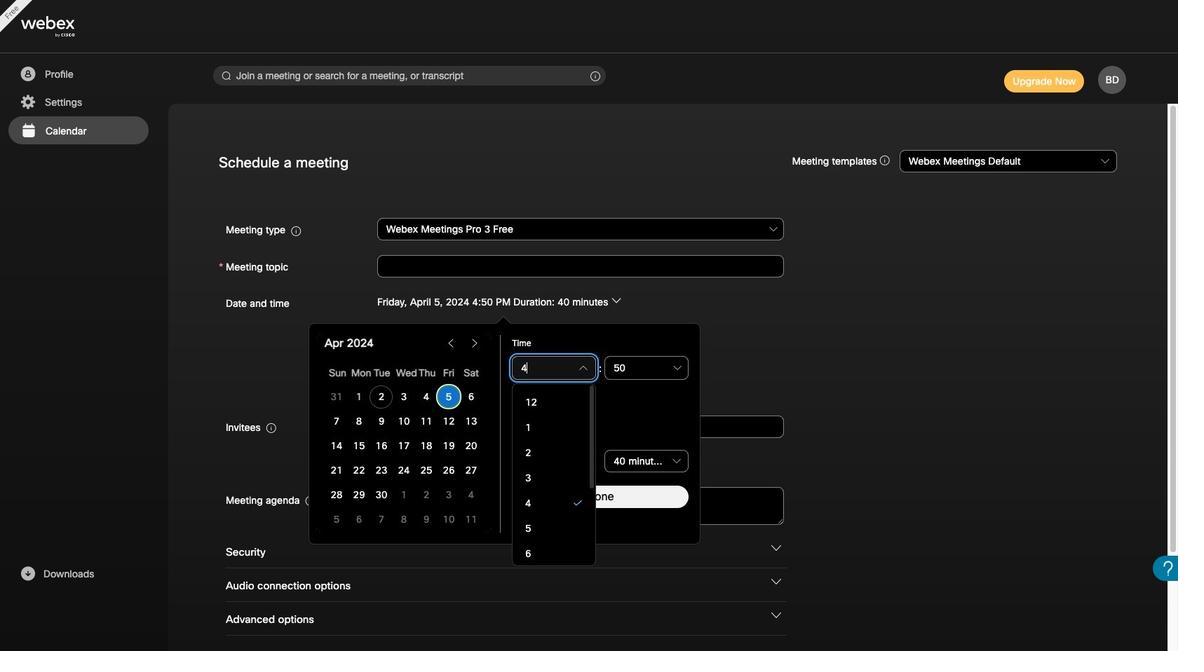 Task type: describe. For each thing, give the bounding box(es) containing it.
friday, april 5, 2024 grid
[[326, 361, 483, 533]]

mds content download_filled image
[[19, 566, 36, 583]]

1 ng down image from the top
[[772, 544, 782, 554]]

Join a meeting or search for a meeting, or transcript text field
[[213, 66, 606, 86]]

mds people circle_filled image
[[19, 66, 36, 83]]

arrow image
[[612, 296, 621, 306]]



Task type: vqa. For each thing, say whether or not it's contained in the screenshot.
option group on the left
yes



Task type: locate. For each thing, give the bounding box(es) containing it.
application
[[309, 316, 701, 545]]

2 ng down image from the top
[[772, 577, 782, 587]]

0 vertical spatial ng down image
[[772, 544, 782, 554]]

option group
[[512, 382, 586, 407]]

selected element
[[446, 392, 452, 403]]

cisco webex image
[[21, 16, 105, 37]]

3 ng down image from the top
[[772, 611, 782, 621]]

None field
[[378, 217, 785, 242]]

mds meetings_filled image
[[20, 123, 37, 140]]

mds settings_filled image
[[19, 94, 36, 111]]

1 vertical spatial ng down image
[[772, 577, 782, 587]]

None text field
[[378, 255, 785, 278], [512, 356, 597, 380], [378, 255, 785, 278], [512, 356, 597, 380]]

banner
[[0, 0, 1179, 53]]

list box
[[519, 390, 590, 652]]

group
[[219, 290, 1118, 368], [512, 382, 543, 407], [554, 382, 586, 407]]

ng down image
[[772, 544, 782, 554], [772, 577, 782, 587], [772, 611, 782, 621]]

2 vertical spatial ng down image
[[772, 611, 782, 621]]

None text field
[[605, 356, 689, 380], [378, 488, 785, 526], [605, 356, 689, 380], [378, 488, 785, 526]]



